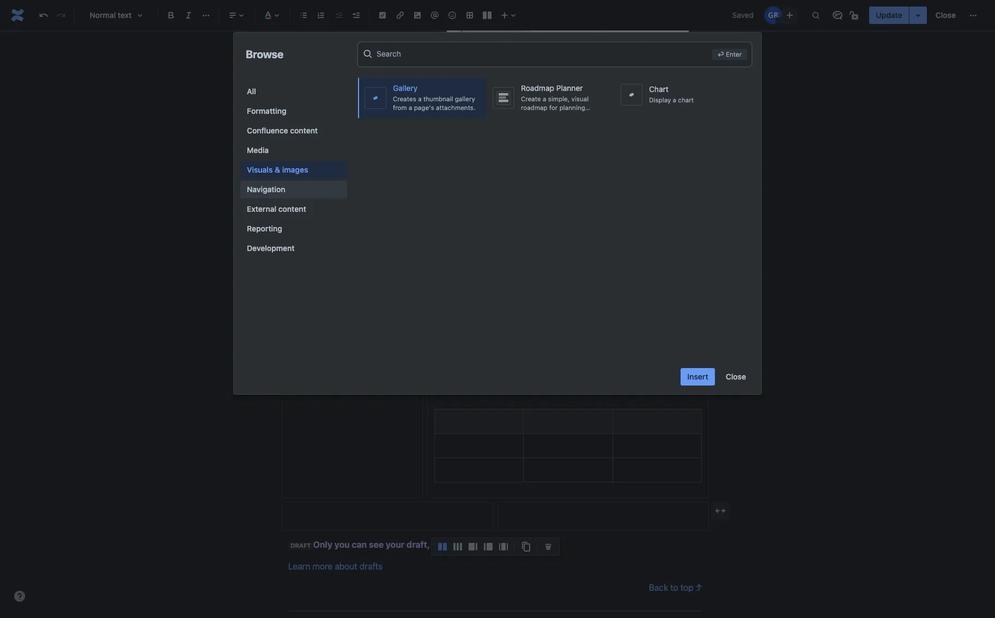 Task type: describe. For each thing, give the bounding box(es) containing it.
a inside roadmap planner create a simple, visual roadmap for planning projects, software releases and more.
[[543, 95, 546, 102]]

share
[[479, 540, 502, 550]]

insert
[[688, 372, 709, 382]]

browse dialog
[[234, 33, 762, 395]]

draft,
[[407, 540, 430, 550]]

navigation button
[[240, 181, 347, 198]]

planner
[[556, 83, 583, 93]]

roadmap planner create a simple, visual roadmap for planning projects, software releases and more.
[[521, 83, 602, 129]]

learn more about tables
[[288, 213, 383, 223]]

greg robinson image
[[765, 7, 782, 24]]

all button
[[240, 83, 347, 100]]

visual
[[572, 95, 589, 102]]

editor toolbar toolbar
[[432, 539, 559, 568]]

display
[[649, 96, 671, 103]]

images
[[282, 165, 308, 174]]

development
[[247, 244, 295, 253]]

⤴
[[696, 583, 703, 593]]

adjust update settings image
[[912, 9, 925, 22]]

advanced search image
[[363, 49, 373, 59]]

software
[[549, 113, 575, 120]]

drafts
[[360, 562, 383, 572]]

create
[[521, 95, 541, 102]]

⏎ enter
[[718, 51, 742, 58]]

tables
[[360, 213, 383, 223]]

reporting button
[[240, 220, 347, 238]]

remove image
[[542, 541, 555, 554]]

more for learn more about drafts
[[313, 562, 333, 572]]

chart
[[678, 96, 694, 103]]

visuals
[[247, 165, 273, 174]]

a up page's
[[418, 95, 422, 102]]

attachments.
[[436, 104, 476, 111]]

navigation
[[247, 185, 285, 194]]

confluence
[[247, 126, 288, 135]]

draft
[[291, 542, 311, 550]]

chart
[[649, 85, 669, 94]]

a right from
[[409, 104, 412, 111]]

content for confluence content
[[290, 126, 318, 135]]

mention image
[[428, 9, 442, 22]]

undo ⌘z image
[[37, 9, 50, 22]]

type
[[301, 191, 322, 201]]

bold ⌘b image
[[165, 9, 178, 22]]

update button
[[870, 7, 909, 24]]

visuals & images button
[[240, 161, 347, 179]]

copy image
[[520, 541, 533, 554]]

about for drafts
[[335, 562, 357, 572]]

external
[[247, 204, 276, 214]]

learn for learn more about drafts
[[288, 562, 310, 572]]

simple,
[[548, 95, 570, 102]]

left sidebar image
[[482, 541, 495, 554]]

development button
[[240, 240, 347, 257]]

media
[[247, 146, 269, 155]]

gallery
[[455, 95, 475, 102]]

learn more about drafts link
[[288, 562, 383, 572]]

roadmap
[[521, 83, 554, 93]]

more.
[[534, 122, 551, 129]]

draft only you can see your draft, unless you share a link to it.
[[291, 540, 547, 550]]

reporting
[[247, 224, 282, 233]]

content for external content
[[278, 204, 306, 214]]

browse
[[246, 48, 284, 61]]

about for tables
[[335, 213, 357, 223]]

three columns image
[[451, 541, 464, 554]]



Task type: locate. For each thing, give the bounding box(es) containing it.
1 you from the left
[[335, 540, 350, 550]]

you
[[335, 540, 350, 550], [462, 540, 477, 550]]

update
[[876, 10, 903, 20]]

a left the chart
[[673, 96, 677, 103]]

media button
[[240, 142, 347, 159]]

a
[[418, 95, 422, 102], [543, 95, 546, 102], [673, 96, 677, 103], [409, 104, 412, 111], [504, 540, 509, 550]]

italic ⌘i image
[[182, 9, 195, 22]]

0 vertical spatial content
[[290, 126, 318, 135]]

more
[[313, 213, 333, 223], [313, 562, 333, 572]]

about down "/table"
[[335, 213, 357, 223]]

1 vertical spatial close
[[726, 372, 746, 382]]

releases
[[577, 113, 602, 120]]

you left left sidebar icon
[[462, 540, 477, 550]]

learn
[[288, 213, 310, 223], [288, 562, 310, 572]]

from
[[393, 104, 407, 111]]

/table
[[327, 192, 354, 201]]

close button right the insert button
[[719, 369, 753, 386]]

0 horizontal spatial you
[[335, 540, 350, 550]]

close inside browse dialog
[[726, 372, 746, 382]]

close button
[[929, 7, 963, 24], [719, 369, 753, 386]]

1 horizontal spatial close
[[936, 10, 956, 20]]

0 vertical spatial learn
[[288, 213, 310, 223]]

add image, video, or file image
[[411, 9, 424, 22]]

0 horizontal spatial close
[[726, 372, 746, 382]]

page's
[[414, 104, 434, 111]]

2 learn from the top
[[288, 562, 310, 572]]

to left it.
[[528, 540, 537, 550]]

2 more from the top
[[313, 562, 333, 572]]

link
[[511, 540, 526, 550]]

back to top ⤴ link
[[649, 583, 703, 593]]

0 vertical spatial to
[[528, 540, 537, 550]]

⏎
[[718, 51, 724, 58]]

top
[[681, 583, 694, 593]]

and
[[521, 122, 532, 129]]

close right "insert"
[[726, 372, 746, 382]]

1 vertical spatial to
[[671, 583, 678, 593]]

more down only
[[313, 562, 333, 572]]

right sidebar image
[[467, 541, 480, 554]]

content inside button
[[278, 204, 306, 214]]

insert button
[[681, 369, 715, 386]]

0 horizontal spatial to
[[528, 540, 537, 550]]

2 about from the top
[[335, 562, 357, 572]]

enter
[[726, 51, 742, 58]]

table image
[[463, 9, 476, 22]]

0 vertical spatial close button
[[929, 7, 963, 24]]

indent tab image
[[349, 9, 363, 22]]

unless
[[432, 540, 459, 550]]

a down roadmap
[[543, 95, 546, 102]]

1 learn from the top
[[288, 213, 310, 223]]

can
[[352, 540, 367, 550]]

numbered list ⌘⇧7 image
[[315, 9, 328, 22]]

1 vertical spatial more
[[313, 562, 333, 572]]

1 about from the top
[[335, 213, 357, 223]]

bullet list ⌘⇧8 image
[[297, 9, 310, 22]]

confluence image
[[9, 7, 26, 24], [9, 7, 26, 24]]

external content button
[[240, 201, 347, 218]]

a left link
[[504, 540, 509, 550]]

three columns with sidebars image
[[497, 541, 510, 554]]

chart display a chart
[[649, 85, 694, 103]]

emoji image
[[446, 9, 459, 22]]

layouts image
[[481, 9, 494, 22]]

a inside "chart display a chart"
[[673, 96, 677, 103]]

&
[[275, 165, 280, 174]]

action item image
[[376, 9, 389, 22]]

1 horizontal spatial to
[[671, 583, 678, 593]]

only
[[313, 540, 333, 550]]

0 vertical spatial close
[[936, 10, 956, 20]]

learn more about tables link
[[288, 213, 383, 223]]

1 horizontal spatial you
[[462, 540, 477, 550]]

creates
[[393, 95, 416, 102]]

projects,
[[521, 113, 548, 120]]

about
[[335, 213, 357, 223], [335, 562, 357, 572]]

1 vertical spatial about
[[335, 562, 357, 572]]

outdent ⇧tab image
[[332, 9, 345, 22]]

close for right close button
[[936, 10, 956, 20]]

1 vertical spatial content
[[278, 204, 306, 214]]

to left top
[[671, 583, 678, 593]]

learn down type
[[288, 213, 310, 223]]

confluence content button
[[240, 122, 347, 140]]

content down formatting button
[[290, 126, 318, 135]]

content down navigation button
[[278, 204, 306, 214]]

more for learn more about tables
[[313, 213, 333, 223]]

content inside "button"
[[290, 126, 318, 135]]

0 vertical spatial more
[[313, 213, 333, 223]]

close
[[936, 10, 956, 20], [726, 372, 746, 382]]

0 horizontal spatial close button
[[719, 369, 753, 386]]

gallery
[[393, 83, 418, 93]]

visuals & images
[[247, 165, 308, 174]]

saved
[[732, 10, 754, 20]]

planning
[[560, 104, 585, 111]]

1 more from the top
[[313, 213, 333, 223]]

close button right adjust update settings image in the top of the page
[[929, 7, 963, 24]]

redo ⌘⇧z image
[[55, 9, 68, 22]]

1 vertical spatial learn
[[288, 562, 310, 572]]

1 horizontal spatial close button
[[929, 7, 963, 24]]

gallery creates a thumbnail gallery from a page's attachments.
[[393, 83, 476, 111]]

learn down draft
[[288, 562, 310, 572]]

about left drafts
[[335, 562, 357, 572]]

two columns image
[[436, 541, 449, 554]]

see
[[369, 540, 384, 550]]

more down the type /table
[[313, 213, 333, 223]]

close for bottommost close button
[[726, 372, 746, 382]]

all
[[247, 87, 256, 96]]

to
[[528, 540, 537, 550], [671, 583, 678, 593]]

formatting
[[247, 106, 287, 116]]

for
[[549, 104, 558, 111]]

learn more about drafts
[[288, 562, 383, 572]]

learn for learn more about tables
[[288, 213, 310, 223]]

type /table
[[301, 191, 354, 201]]

link image
[[394, 9, 407, 22]]

thumbnail
[[424, 95, 453, 102]]

external content
[[247, 204, 306, 214]]

0 vertical spatial about
[[335, 213, 357, 223]]

roadmap
[[521, 104, 548, 111]]

you left can
[[335, 540, 350, 550]]

back to top ⤴
[[649, 583, 703, 593]]

it.
[[539, 540, 547, 550]]

your
[[386, 540, 405, 550]]

1 vertical spatial close button
[[719, 369, 753, 386]]

go wide image
[[714, 505, 727, 518]]

confluence content
[[247, 126, 318, 135]]

close right adjust update settings image in the top of the page
[[936, 10, 956, 20]]

formatting button
[[240, 102, 347, 120]]

back
[[649, 583, 668, 593]]

2 you from the left
[[462, 540, 477, 550]]

search field
[[377, 44, 708, 64]]

content
[[290, 126, 318, 135], [278, 204, 306, 214]]



Task type: vqa. For each thing, say whether or not it's contained in the screenshot.
Settings Icon
no



